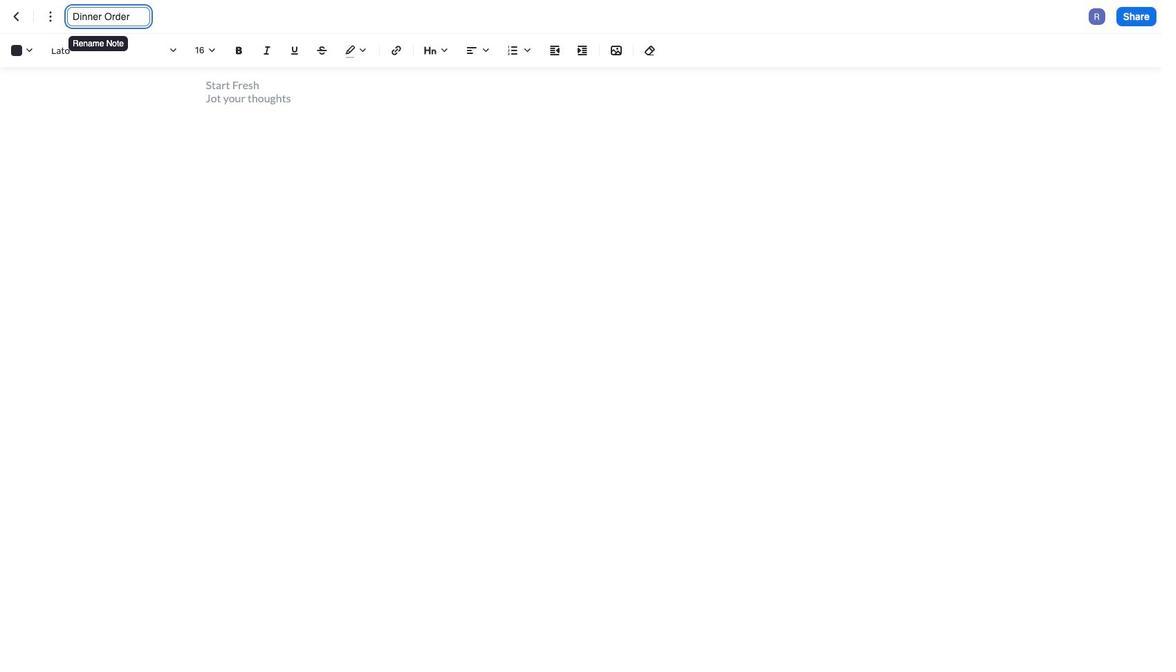 Task type: locate. For each thing, give the bounding box(es) containing it.
None text field
[[73, 10, 145, 24]]

clear style image
[[642, 42, 659, 59]]

italic image
[[259, 42, 275, 59]]

increase indent image
[[574, 42, 591, 59]]

tooltip
[[67, 26, 129, 53]]

insert image image
[[608, 42, 625, 59]]

all notes image
[[8, 8, 25, 25]]

decrease indent image
[[547, 42, 563, 59]]



Task type: describe. For each thing, give the bounding box(es) containing it.
ruby anderson image
[[1089, 8, 1106, 25]]

more image
[[42, 8, 59, 25]]

bold image
[[231, 42, 248, 59]]

link image
[[388, 42, 405, 59]]

underline image
[[287, 42, 303, 59]]

strikethrough image
[[314, 42, 331, 59]]



Task type: vqa. For each thing, say whether or not it's contained in the screenshot.
All Whiteboards
no



